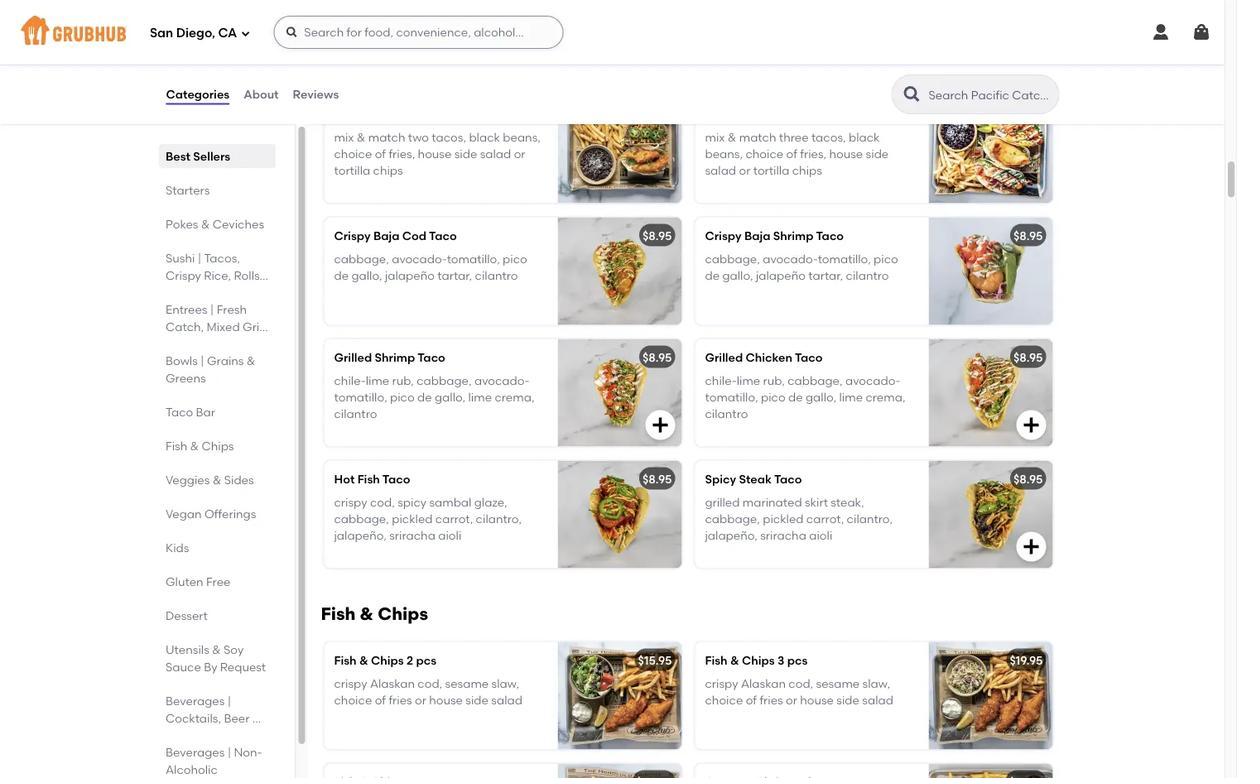 Task type: locate. For each thing, give the bounding box(es) containing it.
0 horizontal spatial chile-
[[334, 374, 366, 388]]

beverages
[[165, 694, 224, 708], [165, 745, 224, 759]]

grilled chicken taco
[[705, 350, 823, 364]]

mix & match two tacos, black beans, choice of fries, house side salad or tortilla chips
[[334, 130, 541, 178]]

crispy baja shrimp taco
[[705, 228, 844, 242]]

0 horizontal spatial jalapeño,
[[334, 529, 387, 543]]

alaskan down fish & chips 2 pcs
[[370, 677, 415, 691]]

slaw, for fish & chips 3 pcs
[[863, 677, 890, 691]]

taco platter (3) image
[[929, 95, 1053, 203]]

beverages up alcoholic at the bottom left of page
[[165, 745, 224, 759]]

$8.95 for grilled shrimp taco
[[643, 350, 672, 364]]

sriracha down marinated
[[760, 529, 806, 543]]

sriracha inside grilled marinated skirt steak, cabbage, pickled carrot, cilantro, jalapeño, sriracha aioli
[[760, 529, 806, 543]]

| left the non-
[[227, 745, 231, 759]]

1 horizontal spatial cilantro,
[[847, 512, 893, 526]]

1 pcs from the left
[[416, 653, 436, 667]]

of inside mix & match three tacos, black beans, choice of fries, house side salad or tortilla chips
[[786, 147, 797, 161]]

veggies & sides tab
[[165, 471, 269, 489]]

1 horizontal spatial tartar,
[[808, 269, 843, 283]]

fries, inside mix & match two tacos, black beans, choice of fries, house side salad or tortilla chips
[[389, 147, 415, 161]]

grilled shrimp taco image
[[558, 339, 682, 447]]

& left the sides
[[212, 473, 221, 487]]

pokes
[[165, 217, 198, 231]]

tortilla for two
[[334, 164, 370, 178]]

0 horizontal spatial tartar,
[[437, 269, 472, 283]]

tartar,
[[437, 269, 472, 283], [808, 269, 843, 283]]

gallo,
[[352, 269, 382, 283], [722, 269, 753, 283], [435, 390, 466, 404], [806, 390, 836, 404]]

crispy for fish & chips 2 pcs
[[334, 677, 367, 691]]

fish & chips inside fish & chips tab
[[165, 439, 234, 453]]

0 horizontal spatial baja
[[373, 228, 400, 242]]

taco
[[321, 57, 363, 78], [429, 228, 457, 242], [816, 228, 844, 242], [418, 350, 445, 364], [795, 350, 823, 364], [165, 405, 193, 419], [382, 472, 410, 486], [774, 472, 802, 486]]

0 vertical spatial bar
[[368, 57, 398, 78]]

1 grilled from the left
[[334, 350, 372, 364]]

0 horizontal spatial pickled
[[392, 512, 433, 526]]

1 horizontal spatial crispy alaskan cod, sesame slaw, choice of fries or house side salad
[[705, 677, 893, 708]]

taco bar down greens
[[165, 405, 215, 419]]

1 black from the left
[[469, 130, 500, 144]]

sesame
[[445, 677, 489, 691], [816, 677, 860, 691]]

1 horizontal spatial sriracha
[[760, 529, 806, 543]]

de
[[334, 269, 349, 283], [705, 269, 720, 283], [417, 390, 432, 404], [788, 390, 803, 404]]

chips
[[201, 439, 234, 453], [378, 603, 428, 624], [371, 653, 404, 667], [742, 653, 775, 667]]

de down crispy baja shrimp taco
[[705, 269, 720, 283]]

1 baja from the left
[[373, 228, 400, 242]]

1 horizontal spatial tacos,
[[811, 130, 846, 144]]

mix down reviews button
[[334, 130, 354, 144]]

0 horizontal spatial crispy
[[165, 268, 201, 282]]

Search for food, convenience, alcohol... search field
[[274, 16, 563, 49]]

jalapeño down the cod
[[385, 269, 435, 283]]

0 vertical spatial svg image
[[650, 415, 670, 435]]

1 sriracha from the left
[[389, 529, 435, 543]]

2 match from the left
[[739, 130, 776, 144]]

1 vertical spatial shrimp
[[375, 350, 415, 364]]

crema, for grilled shrimp taco
[[495, 390, 535, 404]]

2 jalapeño from the left
[[756, 269, 806, 283]]

taco bar tab
[[165, 403, 269, 421]]

$8.95 for hot fish taco
[[643, 472, 672, 486]]

svg image
[[650, 415, 670, 435], [1021, 537, 1041, 557]]

soy
[[223, 643, 243, 657]]

jalapeño
[[385, 269, 435, 283], [756, 269, 806, 283]]

fries, inside mix & match three tacos, black beans, choice of fries, house side salad or tortilla chips
[[800, 147, 827, 161]]

1 horizontal spatial svg image
[[1021, 537, 1041, 557]]

pico
[[503, 252, 527, 266], [874, 252, 898, 266], [390, 390, 415, 404], [761, 390, 786, 404]]

0 vertical spatial fish & chips
[[165, 439, 234, 453]]

1 chips from the left
[[373, 164, 403, 178]]

jalapeño down crispy baja shrimp taco
[[756, 269, 806, 283]]

beans,
[[503, 130, 541, 144], [705, 147, 743, 161]]

1 tacos, from the left
[[432, 130, 466, 144]]

offerings
[[204, 507, 256, 521]]

2 tartar, from the left
[[808, 269, 843, 283]]

1 horizontal spatial carrot,
[[806, 512, 844, 526]]

tacos, inside mix & match three tacos, black beans, choice of fries, house side salad or tortilla chips
[[811, 130, 846, 144]]

non-
[[234, 745, 262, 759]]

1 horizontal spatial jalapeño,
[[705, 529, 758, 543]]

& right beer
[[252, 711, 261, 725]]

spicy
[[705, 472, 736, 486]]

tortilla up crispy baja cod taco
[[334, 164, 370, 178]]

cabbage, avocado-tomatillo, pico de gallo, jalapeño tartar, cilantro down the cod
[[334, 252, 527, 283]]

0 horizontal spatial aioli
[[438, 529, 462, 543]]

match left two
[[368, 130, 405, 144]]

2 rub, from the left
[[763, 374, 785, 388]]

1 horizontal spatial chips
[[792, 164, 822, 178]]

aioli down sambal
[[438, 529, 462, 543]]

house
[[418, 147, 452, 161], [829, 147, 863, 161], [429, 693, 463, 708], [800, 693, 834, 708]]

1 chile- from the left
[[334, 374, 366, 388]]

or inside mix & match two tacos, black beans, choice of fries, house side salad or tortilla chips
[[514, 147, 525, 161]]

taco bar up reviews
[[321, 57, 398, 78]]

sushi | tacos, crispy rice, rolls & bowls entrees | fresh catch, mixed grill & more bowls | grains & greens
[[165, 251, 265, 385]]

1 horizontal spatial pickled
[[763, 512, 804, 526]]

1 horizontal spatial tortilla
[[753, 164, 789, 178]]

0 vertical spatial beverages
[[165, 694, 224, 708]]

1 horizontal spatial taco bar
[[321, 57, 398, 78]]

fish
[[165, 439, 187, 453], [357, 472, 380, 486], [321, 603, 356, 624], [334, 653, 357, 667], [705, 653, 728, 667]]

tortilla
[[334, 164, 370, 178], [753, 164, 789, 178]]

2 sesame from the left
[[816, 677, 860, 691]]

gluten free
[[165, 575, 230, 589]]

crispy baja cod taco
[[334, 228, 457, 242]]

entrees | fresh catch, mixed grill & more tab
[[165, 301, 269, 351]]

black inside mix & match two tacos, black beans, choice of fries, house side salad or tortilla chips
[[469, 130, 500, 144]]

pickled down spicy on the bottom of page
[[392, 512, 433, 526]]

fish up veggies
[[165, 439, 187, 453]]

fries down 2
[[389, 693, 412, 708]]

1 horizontal spatial fries,
[[800, 147, 827, 161]]

0 horizontal spatial chips
[[373, 164, 403, 178]]

1 cabbage, avocado-tomatillo, pico de gallo, jalapeño tartar, cilantro from the left
[[334, 252, 527, 283]]

1 fries from the left
[[389, 693, 412, 708]]

2 carrot, from the left
[[806, 512, 844, 526]]

vegan offerings tab
[[165, 505, 269, 523]]

chips left 3
[[742, 653, 775, 667]]

fish & chips up fish & chips 2 pcs
[[321, 603, 428, 624]]

carrot, down skirt
[[806, 512, 844, 526]]

0 horizontal spatial beans,
[[503, 130, 541, 144]]

dessert tab
[[165, 607, 269, 624]]

2 horizontal spatial crispy
[[705, 228, 742, 242]]

black right two
[[469, 130, 500, 144]]

tacos,
[[204, 251, 240, 265]]

tortilla inside mix & match three tacos, black beans, choice of fries, house side salad or tortilla chips
[[753, 164, 789, 178]]

bar down search for food, convenience, alcohol... search field on the top left of the page
[[368, 57, 398, 78]]

1 sesame from the left
[[445, 677, 489, 691]]

skirt
[[805, 495, 828, 509]]

tomatillo,
[[447, 252, 500, 266], [818, 252, 871, 266], [334, 390, 387, 404], [705, 390, 758, 404]]

0 horizontal spatial cod,
[[370, 495, 395, 509]]

1 horizontal spatial slaw,
[[863, 677, 890, 691]]

crispy alaskan cod, sesame slaw, choice of fries or house side salad down 2
[[334, 677, 522, 708]]

1 horizontal spatial fries
[[760, 693, 783, 708]]

2 jalapeño, from the left
[[705, 529, 758, 543]]

carrot, inside grilled marinated skirt steak, cabbage, pickled carrot, cilantro, jalapeño, sriracha aioli
[[806, 512, 844, 526]]

tacos, for two
[[432, 130, 466, 144]]

tacos, right two
[[432, 130, 466, 144]]

2 crispy alaskan cod, sesame slaw, choice of fries or house side salad from the left
[[705, 677, 893, 708]]

0 horizontal spatial fish & chips
[[165, 439, 234, 453]]

chips down three
[[792, 164, 822, 178]]

1 vertical spatial taco bar
[[165, 405, 215, 419]]

0 horizontal spatial mix
[[334, 130, 354, 144]]

1 vertical spatial svg image
[[1021, 537, 1041, 557]]

baja for shrimp
[[744, 228, 771, 242]]

svg image
[[1151, 22, 1171, 42], [1192, 22, 1212, 42], [285, 26, 298, 39], [240, 29, 250, 39], [1021, 415, 1041, 435]]

2 pickled from the left
[[763, 512, 804, 526]]

tomatillo, down grilled chicken taco
[[705, 390, 758, 404]]

pcs right 2
[[416, 653, 436, 667]]

1 carrot, from the left
[[435, 512, 473, 526]]

side inside mix & match two tacos, black beans, choice of fries, house side salad or tortilla chips
[[454, 147, 477, 161]]

1 vertical spatial fish & chips
[[321, 603, 428, 624]]

dessert
[[165, 609, 207, 623]]

1 horizontal spatial jalapeño
[[756, 269, 806, 283]]

cod, down hot fish taco
[[370, 495, 395, 509]]

1 pickled from the left
[[392, 512, 433, 526]]

choice
[[334, 147, 372, 161], [746, 147, 784, 161], [334, 693, 372, 708], [705, 693, 743, 708]]

jalapeño for cod
[[385, 269, 435, 283]]

shrimp
[[773, 228, 814, 242], [375, 350, 415, 364]]

crispy for crispy baja shrimp taco
[[705, 228, 742, 242]]

0 horizontal spatial slaw,
[[492, 677, 519, 691]]

0 vertical spatial beans,
[[503, 130, 541, 144]]

1 horizontal spatial fish & chips
[[321, 603, 428, 624]]

beans, for mix & match two tacos, black beans, choice of fries, house side salad or tortilla chips
[[503, 130, 541, 144]]

beans, inside mix & match two tacos, black beans, choice of fries, house side salad or tortilla chips
[[503, 130, 541, 144]]

cabbage, down grilled
[[705, 512, 760, 526]]

chicken
[[746, 350, 792, 364]]

cilantro, down 'glaze,'
[[476, 512, 522, 526]]

1 horizontal spatial cabbage, avocado-tomatillo, pico de gallo, jalapeño tartar, cilantro
[[705, 252, 898, 283]]

choice down reviews button
[[334, 147, 372, 161]]

0 horizontal spatial tortilla
[[334, 164, 370, 178]]

crispy
[[334, 495, 367, 509], [334, 677, 367, 691], [705, 677, 738, 691]]

bowls up greens
[[165, 354, 197, 368]]

2 slaw, from the left
[[863, 677, 890, 691]]

mix
[[334, 130, 354, 144], [705, 130, 725, 144]]

$19.95
[[1010, 653, 1043, 667]]

aioli down skirt
[[809, 529, 832, 543]]

2 crema, from the left
[[866, 390, 906, 404]]

$18.95
[[638, 107, 672, 121]]

2 tortilla from the left
[[753, 164, 789, 178]]

fish up fish & chips 2 pcs
[[321, 603, 356, 624]]

1 horizontal spatial rub,
[[763, 374, 785, 388]]

choice down three
[[746, 147, 784, 161]]

0 horizontal spatial crispy alaskan cod, sesame slaw, choice of fries or house side salad
[[334, 677, 522, 708]]

$8.95 for crispy baja cod taco
[[643, 228, 672, 242]]

gallo, down grilled chicken taco
[[806, 390, 836, 404]]

crema,
[[495, 390, 535, 404], [866, 390, 906, 404]]

chips inside mix & match two tacos, black beans, choice of fries, house side salad or tortilla chips
[[373, 164, 403, 178]]

cabbage, avocado-tomatillo, pico de gallo, jalapeño tartar, cilantro down crispy baja shrimp taco
[[705, 252, 898, 283]]

fish right $15.95
[[705, 653, 728, 667]]

0 horizontal spatial pcs
[[416, 653, 436, 667]]

carrot, down sambal
[[435, 512, 473, 526]]

1 horizontal spatial mix
[[705, 130, 725, 144]]

baja
[[373, 228, 400, 242], [744, 228, 771, 242]]

0 horizontal spatial sriracha
[[389, 529, 435, 543]]

tacos, inside mix & match two tacos, black beans, choice of fries, house side salad or tortilla chips
[[432, 130, 466, 144]]

2 fries, from the left
[[800, 147, 827, 161]]

2 chile- from the left
[[705, 374, 737, 388]]

1 vertical spatial beans,
[[705, 147, 743, 161]]

sriracha down spicy on the bottom of page
[[389, 529, 435, 543]]

chile-lime rub, cabbage, avocado- tomatillo, pico de gallo, lime crema, cilantro down chicken
[[705, 374, 906, 421]]

0 horizontal spatial fries
[[389, 693, 412, 708]]

0 horizontal spatial taco bar
[[165, 405, 215, 419]]

rub, down grilled shrimp taco
[[392, 374, 414, 388]]

1 horizontal spatial grilled
[[705, 350, 743, 364]]

0 horizontal spatial crema,
[[495, 390, 535, 404]]

black right three
[[849, 130, 880, 144]]

de down grilled shrimp taco
[[417, 390, 432, 404]]

match inside mix & match two tacos, black beans, choice of fries, house side salad or tortilla chips
[[368, 130, 405, 144]]

salad
[[480, 147, 511, 161], [705, 164, 736, 178], [491, 693, 522, 708], [862, 693, 893, 708]]

1 cilantro, from the left
[[476, 512, 522, 526]]

beverages up cocktails,
[[165, 694, 224, 708]]

1 horizontal spatial chile-
[[705, 374, 737, 388]]

grilled
[[334, 350, 372, 364], [705, 350, 743, 364]]

2 horizontal spatial cod,
[[789, 677, 813, 691]]

1 crispy alaskan cod, sesame slaw, choice of fries or house side salad from the left
[[334, 677, 522, 708]]

beans, for mix & match three tacos, black beans, choice of fries, house side salad or tortilla chips
[[705, 147, 743, 161]]

& inside mix & match three tacos, black beans, choice of fries, house side salad or tortilla chips
[[728, 130, 736, 144]]

1 vertical spatial bar
[[195, 405, 215, 419]]

fries, down two
[[389, 147, 415, 161]]

crispy inside the sushi | tacos, crispy rice, rolls & bowls entrees | fresh catch, mixed grill & more bowls | grains & greens
[[165, 268, 201, 282]]

tortilla down three
[[753, 164, 789, 178]]

1 alaskan from the left
[[370, 677, 415, 691]]

cabbage, avocado-tomatillo, pico de gallo, jalapeño tartar, cilantro
[[334, 252, 527, 283], [705, 252, 898, 283]]

1 rub, from the left
[[392, 374, 414, 388]]

match inside mix & match three tacos, black beans, choice of fries, house side salad or tortilla chips
[[739, 130, 776, 144]]

chips up 2
[[378, 603, 428, 624]]

tortilla inside mix & match two tacos, black beans, choice of fries, house side salad or tortilla chips
[[334, 164, 370, 178]]

taco bar inside tab
[[165, 405, 215, 419]]

taco bar
[[321, 57, 398, 78], [165, 405, 215, 419]]

cabbage, down crispy baja cod taco
[[334, 252, 389, 266]]

0 horizontal spatial grilled
[[334, 350, 372, 364]]

0 horizontal spatial carrot,
[[435, 512, 473, 526]]

utensils
[[165, 643, 209, 657]]

$15.95
[[638, 653, 672, 667]]

1 chile-lime rub, cabbage, avocado- tomatillo, pico de gallo, lime crema, cilantro from the left
[[334, 374, 535, 421]]

fish & chips
[[165, 439, 234, 453], [321, 603, 428, 624]]

cabbage, down chicken
[[788, 374, 843, 388]]

fries down 3
[[760, 693, 783, 708]]

spicy steak taco image
[[929, 461, 1053, 568]]

starters
[[165, 183, 209, 197]]

de down crispy baja cod taco
[[334, 269, 349, 283]]

1 fries, from the left
[[389, 147, 415, 161]]

fries, down three
[[800, 147, 827, 161]]

2 mix from the left
[[705, 130, 725, 144]]

cilantro, inside crispy cod, spicy sambal glaze, cabbage, pickled carrot, cilantro, jalapeño, sriracha aioli
[[476, 512, 522, 526]]

crispy alaskan cod, sesame slaw, choice of fries or house side salad down 3
[[705, 677, 893, 708]]

1 aioli from the left
[[438, 529, 462, 543]]

match left three
[[739, 130, 776, 144]]

alaskan down the 'fish & chips 3 pcs'
[[741, 677, 786, 691]]

lime
[[366, 374, 389, 388], [737, 374, 760, 388], [468, 390, 492, 404], [839, 390, 863, 404]]

1 match from the left
[[368, 130, 405, 144]]

jalapeño, inside grilled marinated skirt steak, cabbage, pickled carrot, cilantro, jalapeño, sriracha aioli
[[705, 529, 758, 543]]

fries
[[389, 693, 412, 708], [760, 693, 783, 708]]

& right grains
[[246, 354, 255, 368]]

1 horizontal spatial bar
[[368, 57, 398, 78]]

beans, inside mix & match three tacos, black beans, choice of fries, house side salad or tortilla chips
[[705, 147, 743, 161]]

tartar, down crispy baja shrimp taco
[[808, 269, 843, 283]]

rub, for chicken
[[763, 374, 785, 388]]

0 horizontal spatial tacos,
[[432, 130, 466, 144]]

sriracha inside crispy cod, spicy sambal glaze, cabbage, pickled carrot, cilantro, jalapeño, sriracha aioli
[[389, 529, 435, 543]]

aioli inside grilled marinated skirt steak, cabbage, pickled carrot, cilantro, jalapeño, sriracha aioli
[[809, 529, 832, 543]]

mix inside mix & match two tacos, black beans, choice of fries, house side salad or tortilla chips
[[334, 130, 354, 144]]

tacos, right three
[[811, 130, 846, 144]]

2 sriracha from the left
[[760, 529, 806, 543]]

1 horizontal spatial beans,
[[705, 147, 743, 161]]

pickled inside crispy cod, spicy sambal glaze, cabbage, pickled carrot, cilantro, jalapeño, sriracha aioli
[[392, 512, 433, 526]]

|
[[197, 251, 201, 265], [210, 302, 214, 316], [200, 354, 204, 368], [227, 694, 231, 708], [227, 745, 231, 759]]

1 horizontal spatial black
[[849, 130, 880, 144]]

chips for three
[[792, 164, 822, 178]]

side inside mix & match three tacos, black beans, choice of fries, house side salad or tortilla chips
[[866, 147, 889, 161]]

jalapeño, down hot fish taco
[[334, 529, 387, 543]]

chips inside mix & match three tacos, black beans, choice of fries, house side salad or tortilla chips
[[792, 164, 822, 178]]

rice,
[[204, 268, 231, 282]]

chile- down grilled shrimp taco
[[334, 374, 366, 388]]

black for mix & match three tacos, black beans, choice of fries, house side salad or tortilla chips
[[849, 130, 880, 144]]

pcs for fish & chips 2 pcs
[[416, 653, 436, 667]]

cilantro, down the steak,
[[847, 512, 893, 526]]

1 horizontal spatial crispy
[[334, 228, 371, 242]]

2 chips from the left
[[792, 164, 822, 178]]

2 pcs from the left
[[787, 653, 808, 667]]

categories button
[[165, 65, 230, 124]]

0 horizontal spatial chile-lime rub, cabbage, avocado- tomatillo, pico de gallo, lime crema, cilantro
[[334, 374, 535, 421]]

2 grilled from the left
[[705, 350, 743, 364]]

1 tartar, from the left
[[437, 269, 472, 283]]

1 horizontal spatial crema,
[[866, 390, 906, 404]]

2 black from the left
[[849, 130, 880, 144]]

0 horizontal spatial rub,
[[392, 374, 414, 388]]

chile- for grilled shrimp taco
[[334, 374, 366, 388]]

chile-lime rub, cabbage, avocado- tomatillo, pico de gallo, lime crema, cilantro down grilled shrimp taco
[[334, 374, 535, 421]]

mixed
[[206, 320, 239, 334]]

fish left 2
[[334, 653, 357, 667]]

black inside mix & match three tacos, black beans, choice of fries, house side salad or tortilla chips
[[849, 130, 880, 144]]

chips up veggies & sides tab
[[201, 439, 234, 453]]

&
[[357, 130, 365, 144], [728, 130, 736, 144], [201, 217, 209, 231], [165, 286, 174, 300], [165, 337, 174, 351], [246, 354, 255, 368], [190, 439, 198, 453], [212, 473, 221, 487], [360, 603, 374, 624], [212, 643, 220, 657], [359, 653, 368, 667], [730, 653, 739, 667], [252, 711, 261, 725]]

taco platter (2) image
[[558, 95, 682, 203]]

request
[[220, 660, 266, 674]]

crispy down the 'fish & chips 3 pcs'
[[705, 677, 738, 691]]

1 jalapeño from the left
[[385, 269, 435, 283]]

fish & chips up veggies & sides
[[165, 439, 234, 453]]

1 jalapeño, from the left
[[334, 529, 387, 543]]

& inside mix & match two tacos, black beans, choice of fries, house side salad or tortilla chips
[[357, 130, 365, 144]]

fish & chips tab
[[165, 437, 269, 455]]

1 mix from the left
[[334, 130, 354, 144]]

fish & chips 4 pcs image
[[558, 764, 682, 778]]

& inside utensils & soy sauce by request
[[212, 643, 220, 657]]

1 horizontal spatial shrimp
[[773, 228, 814, 242]]

sriracha
[[389, 529, 435, 543], [760, 529, 806, 543]]

baja for cod
[[373, 228, 400, 242]]

chile- for grilled chicken taco
[[705, 374, 737, 388]]

jalapeño, down grilled
[[705, 529, 758, 543]]

cabbage, inside grilled marinated skirt steak, cabbage, pickled carrot, cilantro, jalapeño, sriracha aioli
[[705, 512, 760, 526]]

2 chile-lime rub, cabbage, avocado- tomatillo, pico de gallo, lime crema, cilantro from the left
[[705, 374, 906, 421]]

about
[[244, 87, 279, 101]]

& left two
[[357, 130, 365, 144]]

0 horizontal spatial shrimp
[[375, 350, 415, 364]]

gallo, down crispy baja shrimp taco
[[722, 269, 753, 283]]

1 slaw, from the left
[[492, 677, 519, 691]]

1 horizontal spatial chile-lime rub, cabbage, avocado- tomatillo, pico de gallo, lime crema, cilantro
[[705, 374, 906, 421]]

0 horizontal spatial alaskan
[[370, 677, 415, 691]]

1 crema, from the left
[[495, 390, 535, 404]]

bowls
[[177, 286, 209, 300], [165, 354, 197, 368]]

chips up crispy baja cod taco
[[373, 164, 403, 178]]

two
[[408, 130, 429, 144]]

& up veggies
[[190, 439, 198, 453]]

1 horizontal spatial match
[[739, 130, 776, 144]]

crispy down hot
[[334, 495, 367, 509]]

2 aioli from the left
[[809, 529, 832, 543]]

& left soy
[[212, 643, 220, 657]]

tacos,
[[432, 130, 466, 144], [811, 130, 846, 144]]

alaskan
[[370, 677, 415, 691], [741, 677, 786, 691]]

fish right hot
[[357, 472, 380, 486]]

0 horizontal spatial cabbage, avocado-tomatillo, pico de gallo, jalapeño tartar, cilantro
[[334, 252, 527, 283]]

fries, for three
[[800, 147, 827, 161]]

main navigation navigation
[[0, 0, 1225, 65]]

0 horizontal spatial jalapeño
[[385, 269, 435, 283]]

cod,
[[370, 495, 395, 509], [418, 677, 442, 691], [789, 677, 813, 691]]

west coast bowl | grilled tofu image
[[558, 0, 682, 23]]

& left more
[[165, 337, 174, 351]]

1 horizontal spatial cod,
[[418, 677, 442, 691]]

1 horizontal spatial baja
[[744, 228, 771, 242]]

starters tab
[[165, 181, 269, 199]]

1 horizontal spatial pcs
[[787, 653, 808, 667]]

2 alaskan from the left
[[741, 677, 786, 691]]

2 fries from the left
[[760, 693, 783, 708]]

0 horizontal spatial sesame
[[445, 677, 489, 691]]

fries,
[[389, 147, 415, 161], [800, 147, 827, 161]]

house inside mix & match three tacos, black beans, choice of fries, house side salad or tortilla chips
[[829, 147, 863, 161]]

crispy inside crispy cod, spicy sambal glaze, cabbage, pickled carrot, cilantro, jalapeño, sriracha aioli
[[334, 495, 367, 509]]

vegan
[[165, 507, 201, 521]]

crispy baja cod taco image
[[558, 217, 682, 325]]

tomatillo, down crispy baja shrimp taco
[[818, 252, 871, 266]]

fish & chips 2 pcs image
[[558, 642, 682, 750]]

mix left three
[[705, 130, 725, 144]]

0 horizontal spatial match
[[368, 130, 405, 144]]

choice down fish & chips 2 pcs
[[334, 693, 372, 708]]

jalapeño for shrimp
[[756, 269, 806, 283]]

of
[[375, 147, 386, 161], [786, 147, 797, 161], [375, 693, 386, 708], [746, 693, 757, 708]]

mix inside mix & match three tacos, black beans, choice of fries, house side salad or tortilla chips
[[705, 130, 725, 144]]

choice inside mix & match two tacos, black beans, choice of fries, house side salad or tortilla chips
[[334, 147, 372, 161]]

0 horizontal spatial cilantro,
[[476, 512, 522, 526]]

0 horizontal spatial black
[[469, 130, 500, 144]]

1 tortilla from the left
[[334, 164, 370, 178]]

choice inside mix & match three tacos, black beans, choice of fries, house side salad or tortilla chips
[[746, 147, 784, 161]]

& left 3
[[730, 653, 739, 667]]

grilled for grilled chicken taco
[[705, 350, 743, 364]]

choice down the 'fish & chips 3 pcs'
[[705, 693, 743, 708]]

tacos, for three
[[811, 130, 846, 144]]

search icon image
[[902, 84, 922, 104]]

1 vertical spatial beverages
[[165, 745, 224, 759]]

crema, for grilled chicken taco
[[866, 390, 906, 404]]

0 horizontal spatial svg image
[[650, 415, 670, 435]]

0 horizontal spatial fries,
[[389, 147, 415, 161]]

& left three
[[728, 130, 736, 144]]

2 tacos, from the left
[[811, 130, 846, 144]]

crispy alaskan cod, sesame slaw, choice of fries or house side salad for fish & chips 3 pcs
[[705, 677, 893, 708]]

$8.95
[[643, 228, 672, 242], [1014, 228, 1043, 242], [643, 350, 672, 364], [1014, 350, 1043, 364], [643, 472, 672, 486], [1014, 472, 1043, 486]]

cabbage, down hot fish taco
[[334, 512, 389, 526]]

& inside the beverages | cocktails, beer & wine beverages | non- alcoholic
[[252, 711, 261, 725]]

3
[[778, 653, 785, 667]]

steak,
[[831, 495, 864, 509]]

1 horizontal spatial aioli
[[809, 529, 832, 543]]

beer
[[223, 711, 249, 725]]

or
[[514, 147, 525, 161], [739, 164, 751, 178], [415, 693, 426, 708], [786, 693, 797, 708]]

2 baja from the left
[[744, 228, 771, 242]]

1 horizontal spatial alaskan
[[741, 677, 786, 691]]

2 cilantro, from the left
[[847, 512, 893, 526]]

0 horizontal spatial bar
[[195, 405, 215, 419]]

2 beverages from the top
[[165, 745, 224, 759]]

2 cabbage, avocado-tomatillo, pico de gallo, jalapeño tartar, cilantro from the left
[[705, 252, 898, 283]]

about button
[[243, 65, 280, 124]]

1 horizontal spatial sesame
[[816, 677, 860, 691]]

aioli inside crispy cod, spicy sambal glaze, cabbage, pickled carrot, cilantro, jalapeño, sriracha aioli
[[438, 529, 462, 543]]

pickled down marinated
[[763, 512, 804, 526]]

& up entrees
[[165, 286, 174, 300]]

sauce
[[165, 660, 201, 674]]

jalapeño,
[[334, 529, 387, 543], [705, 529, 758, 543]]



Task type: describe. For each thing, give the bounding box(es) containing it.
mix for mix & match two tacos, black beans, choice of fries, house side salad or tortilla chips
[[334, 130, 354, 144]]

three
[[779, 130, 809, 144]]

gluten free tab
[[165, 573, 269, 590]]

reviews button
[[292, 65, 340, 124]]

utensils & soy sauce by request
[[165, 643, 266, 674]]

cod, for fish & chips 3 pcs
[[789, 677, 813, 691]]

grilled chicken taco image
[[929, 339, 1053, 447]]

pickled inside grilled marinated skirt steak, cabbage, pickled carrot, cilantro, jalapeño, sriracha aioli
[[763, 512, 804, 526]]

$8.95 for spicy steak taco
[[1014, 472, 1043, 486]]

| right sushi
[[197, 251, 201, 265]]

glaze,
[[474, 495, 507, 509]]

chile-lime rub, cabbage, avocado- tomatillo, pico de gallo, lime crema, cilantro for grilled shrimp taco
[[334, 374, 535, 421]]

match for two
[[368, 130, 405, 144]]

spicy
[[398, 495, 427, 509]]

1 beverages from the top
[[165, 694, 224, 708]]

crispy for hot fish taco
[[334, 495, 367, 509]]

& left 2
[[359, 653, 368, 667]]

bar inside taco bar tab
[[195, 405, 215, 419]]

fries for 3
[[760, 693, 783, 708]]

0 vertical spatial bowls
[[177, 286, 209, 300]]

sambal
[[429, 495, 472, 509]]

tomatillo, down crispy baja cod taco
[[447, 252, 500, 266]]

rub, for shrimp
[[392, 374, 414, 388]]

cabbage, inside crispy cod, spicy sambal glaze, cabbage, pickled carrot, cilantro, jalapeño, sriracha aioli
[[334, 512, 389, 526]]

| left the fresh
[[210, 302, 214, 316]]

bowls | grains & greens tab
[[165, 352, 269, 387]]

grill
[[242, 320, 265, 334]]

greens
[[165, 371, 205, 385]]

sushi
[[165, 251, 195, 265]]

hot fish taco image
[[558, 461, 682, 568]]

1 vertical spatial bowls
[[165, 354, 197, 368]]

sellers
[[193, 149, 230, 163]]

spicy steak taco
[[705, 472, 802, 486]]

grilled for grilled shrimp taco
[[334, 350, 372, 364]]

0 vertical spatial taco bar
[[321, 57, 398, 78]]

veggies
[[165, 473, 209, 487]]

chips inside fish & chips tab
[[201, 439, 234, 453]]

pokes & ceviches
[[165, 217, 264, 231]]

$8.95 for crispy baja shrimp taco
[[1014, 228, 1043, 242]]

grilled marinated skirt steak, cabbage, pickled carrot, cilantro, jalapeño, sriracha aioli
[[705, 495, 893, 543]]

fish & chips 2 pcs
[[334, 653, 436, 667]]

cabbage, down grilled shrimp taco
[[417, 374, 472, 388]]

or inside mix & match three tacos, black beans, choice of fries, house side salad or tortilla chips
[[739, 164, 751, 178]]

cabbage, down crispy baja shrimp taco
[[705, 252, 760, 266]]

ceviches
[[212, 217, 264, 231]]

cod, inside crispy cod, spicy sambal glaze, cabbage, pickled carrot, cilantro, jalapeño, sriracha aioli
[[370, 495, 395, 509]]

alaskan for 3
[[741, 677, 786, 691]]

fish & chips 3 pcs
[[705, 653, 808, 667]]

de down chicken
[[788, 390, 803, 404]]

veggies & sides
[[165, 473, 253, 487]]

cilantro, inside grilled marinated skirt steak, cabbage, pickled carrot, cilantro, jalapeño, sriracha aioli
[[847, 512, 893, 526]]

crispy baja shrimp taco image
[[929, 217, 1053, 325]]

fish & chips 3 pcs image
[[929, 642, 1053, 750]]

cabbage, avocado-tomatillo, pico de gallo, jalapeño tartar, cilantro for shrimp
[[705, 252, 898, 283]]

diego,
[[176, 26, 215, 41]]

fries for 2
[[389, 693, 412, 708]]

mix for mix & match three tacos, black beans, choice of fries, house side salad or tortilla chips
[[705, 130, 725, 144]]

slaw, for fish & chips 2 pcs
[[492, 677, 519, 691]]

best
[[165, 149, 190, 163]]

grains
[[207, 354, 243, 368]]

vegan offerings
[[165, 507, 256, 521]]

pcs for fish & chips 3 pcs
[[787, 653, 808, 667]]

sushi | tacos, crispy rice, rolls & bowls tab
[[165, 249, 269, 300]]

$8.95 for grilled chicken taco
[[1014, 350, 1043, 364]]

san diego, ca
[[150, 26, 237, 41]]

ca
[[218, 26, 237, 41]]

tortilla for three
[[753, 164, 789, 178]]

fries, for two
[[389, 147, 415, 161]]

mix & match three tacos, black beans, choice of fries, house side salad or tortilla chips
[[705, 130, 889, 178]]

best sellers tab
[[165, 147, 269, 165]]

carrot, inside crispy cod, spicy sambal glaze, cabbage, pickled carrot, cilantro, jalapeño, sriracha aioli
[[435, 512, 473, 526]]

match for three
[[739, 130, 776, 144]]

gallo, down grilled shrimp taco
[[435, 390, 466, 404]]

0 vertical spatial shrimp
[[773, 228, 814, 242]]

kids tab
[[165, 539, 269, 556]]

san
[[150, 26, 173, 41]]

by
[[203, 660, 217, 674]]

salad inside mix & match two tacos, black beans, choice of fries, house side salad or tortilla chips
[[480, 147, 511, 161]]

best sellers
[[165, 149, 230, 163]]

jalapeño, inside crispy cod, spicy sambal glaze, cabbage, pickled carrot, cilantro, jalapeño, sriracha aioli
[[334, 529, 387, 543]]

marinated
[[743, 495, 802, 509]]

beverages | non- alcoholic tab
[[165, 744, 269, 778]]

fresh
[[216, 302, 246, 316]]

crispy alaskan cod, sesame slaw, choice of fries or house side salad for fish & chips 2 pcs
[[334, 677, 522, 708]]

utensils & soy sauce by request tab
[[165, 641, 269, 676]]

sides
[[224, 473, 253, 487]]

taco inside tab
[[165, 405, 193, 419]]

$23.95
[[1007, 107, 1043, 121]]

wine
[[165, 729, 194, 743]]

Search Pacific Catch - La Jolla search field
[[927, 87, 1054, 103]]

fish inside tab
[[165, 439, 187, 453]]

house inside mix & match two tacos, black beans, choice of fries, house side salad or tortilla chips
[[418, 147, 452, 161]]

categories
[[166, 87, 230, 101]]

svg image for grilled marinated skirt steak, cabbage, pickled carrot, cilantro, jalapeño, sriracha aioli
[[1021, 537, 1041, 557]]

black for mix & match two tacos, black beans, choice of fries, house side salad or tortilla chips
[[469, 130, 500, 144]]

kids
[[165, 541, 189, 555]]

cocktails,
[[165, 711, 221, 725]]

alcoholic
[[165, 763, 217, 777]]

| down more
[[200, 354, 204, 368]]

cod
[[402, 228, 427, 242]]

grilled
[[705, 495, 740, 509]]

cabbage, avocado-tomatillo, pico de gallo, jalapeño tartar, cilantro for cod
[[334, 252, 527, 283]]

& right pokes
[[201, 217, 209, 231]]

chile-lime rub, cabbage, avocado- tomatillo, pico de gallo, lime crema, cilantro for grilled chicken taco
[[705, 374, 906, 421]]

entrees
[[165, 302, 207, 316]]

salad inside mix & match three tacos, black beans, choice of fries, house side salad or tortilla chips
[[705, 164, 736, 178]]

tartar, for crispy baja shrimp taco
[[808, 269, 843, 283]]

free
[[206, 575, 230, 589]]

beverages | cocktails, beer & wine tab
[[165, 692, 269, 743]]

chips for two
[[373, 164, 403, 178]]

grilled shrimp taco
[[334, 350, 445, 364]]

reviews
[[293, 87, 339, 101]]

hot
[[334, 472, 355, 486]]

crispy cod, spicy sambal glaze, cabbage, pickled carrot, cilantro, jalapeño, sriracha aioli
[[334, 495, 522, 543]]

| up beer
[[227, 694, 231, 708]]

steak
[[739, 472, 772, 486]]

crispy for crispy baja cod taco
[[334, 228, 371, 242]]

chips left 2
[[371, 653, 404, 667]]

more
[[177, 337, 205, 351]]

hot fish taco
[[334, 472, 410, 486]]

pokes & ceviches tab
[[165, 215, 269, 233]]

alaskan for 2
[[370, 677, 415, 691]]

beverages | cocktails, beer & wine beverages | non- alcoholic
[[165, 694, 262, 777]]

sesame for fish & chips 2 pcs
[[445, 677, 489, 691]]

& inside tab
[[190, 439, 198, 453]]

of inside mix & match two tacos, black beans, choice of fries, house side salad or tortilla chips
[[375, 147, 386, 161]]

gluten
[[165, 575, 203, 589]]

coconut shrimp platter image
[[929, 764, 1053, 778]]

tomatillo, down grilled shrimp taco
[[334, 390, 387, 404]]

sesame for fish & chips 3 pcs
[[816, 677, 860, 691]]

tartar, for crispy baja cod taco
[[437, 269, 472, 283]]

rolls
[[234, 268, 259, 282]]

svg image for chile-lime rub, cabbage, avocado- tomatillo, pico de gallo, lime crema, cilantro
[[650, 415, 670, 435]]

gallo, down crispy baja cod taco
[[352, 269, 382, 283]]

2
[[407, 653, 413, 667]]

catch,
[[165, 320, 203, 334]]

crispy for fish & chips 3 pcs
[[705, 677, 738, 691]]

& up fish & chips 2 pcs
[[360, 603, 374, 624]]

cod, for fish & chips 2 pcs
[[418, 677, 442, 691]]



Task type: vqa. For each thing, say whether or not it's contained in the screenshot.
traditional
no



